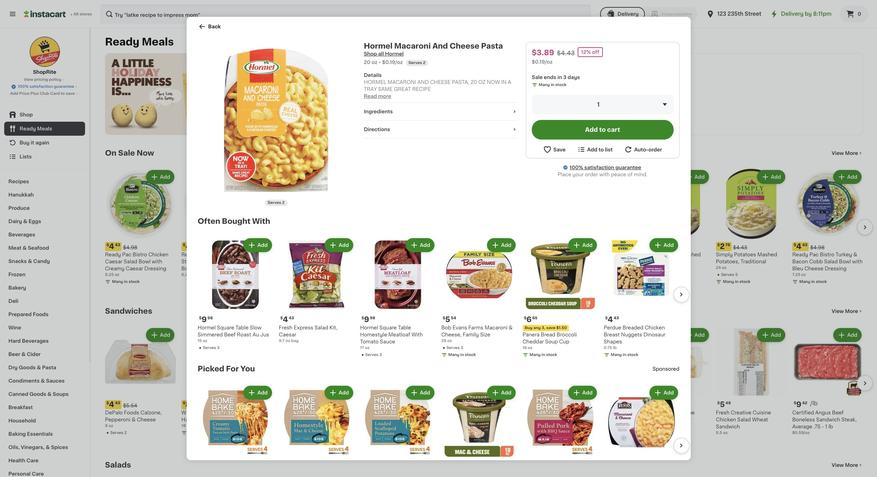 Task type: locate. For each thing, give the bounding box(es) containing it.
hormel inside hormel square table homestyle meatloaf with tomato sauce 17 oz ● serves 3
[[360, 326, 378, 331]]

with inside hormel square table homestyle meatloaf with tomato sauce 17 oz ● serves 3
[[412, 333, 423, 338]]

1 horizontal spatial dressing
[[181, 273, 203, 278]]

pac for bacon
[[809, 252, 819, 257]]

and inside hormel macaroni and cheese pasta 20 oz ●
[[301, 252, 311, 257]]

many down $ 8
[[188, 431, 199, 435]]

save
[[553, 147, 566, 152]]

square up meatloaf
[[379, 326, 397, 331]]

1 $7.76 from the left
[[504, 404, 517, 409]]

3 the from the left
[[575, 78, 584, 83]]

2 horizontal spatial 24
[[716, 266, 721, 270]]

$4.43 original price: $4.98 element for ready pac bistro santa fe style with chicken salad bowl with salsa ranch dressing
[[181, 242, 252, 251]]

2 vertical spatial lb
[[829, 425, 833, 430]]

pac inside ready pac bistro turkey & bacon cobb salad bowl with bleu cheese dressing 7.25 oz
[[809, 252, 819, 257]]

3 inside 3 the little potato company garlic rosemary & thyme fresh potatoes with seasoning pack
[[579, 69, 584, 76]]

sale right the on
[[118, 149, 135, 157]]

company inside 3 the little potato company garlic rosemary & thyme fresh potatoes with seasoning pack
[[575, 85, 599, 90]]

2 $5.55 original price: $7.76 element from the left
[[258, 401, 329, 410]]

3 $5.55 original price: $7.76 element from the left
[[410, 401, 481, 410]]

1 horizontal spatial $0.19/oz
[[532, 60, 553, 64]]

$4.43 right 89
[[275, 245, 290, 250]]

ends
[[544, 75, 556, 80]]

$ 4 43 for bob evans farms mashed potatoes, original
[[336, 243, 349, 250]]

$4.43 for simply potatoes mashed potato, garlic
[[657, 245, 671, 250]]

2 vertical spatial 8
[[105, 424, 108, 428]]

macaroni for hormel macaroni and cheese pasta shop all hormel
[[394, 42, 431, 50]]

macaroni up hormel
[[394, 42, 431, 50]]

2 horizontal spatial simply
[[716, 252, 733, 257]]

1 horizontal spatial guarantee
[[615, 165, 641, 170]]

$4.43 original price: $4.98 element up bob evans farms mashed potatoes, original
[[334, 242, 405, 251]]

0 vertical spatial bites,
[[537, 252, 551, 257]]

$3.89 original price: $4.43 element
[[258, 242, 329, 251]]

15 inside uno foods steak & cheese stromboli 15 oz
[[410, 424, 415, 428]]

cheese, inside simply mac & cheese, traditional, rich and creamy 20 oz
[[446, 252, 466, 257]]

add button for hormel square table slow simmered beef roast au jus
[[244, 239, 271, 252]]

3 pac from the left
[[809, 252, 819, 257]]

hard beverages
[[8, 339, 49, 344]]

garlic inside 3 the little potato company garlic rosemary & thyme fresh potatoes with seasoning pack
[[600, 85, 615, 90]]

1 horizontal spatial mashed
[[681, 252, 701, 257]]

ready inside ready pac bistro santa fe style with chicken salad bowl with salsa ranch dressing
[[181, 252, 197, 257]]

potatoes, down oz
[[473, 92, 497, 97]]

2 the from the left
[[473, 78, 483, 83]]

uno foods chicken parmesan stromboli 15 oz
[[258, 411, 307, 428]]

care down health care link
[[32, 472, 44, 477]]

3 mashed from the left
[[681, 252, 701, 257]]

1 horizontal spatial $ 5 54
[[641, 401, 654, 409]]

$2.78 original price: $4.43 element up simply potatoes mashed potato, garlic 24 oz ● serves 5 in the right of the page
[[640, 242, 710, 251]]

care down vinegars,
[[26, 459, 38, 464]]

0 horizontal spatial white
[[181, 411, 196, 416]]

1 $3.87 original price: $4.43 element from the left
[[372, 68, 419, 77]]

0 horizontal spatial white castle castle bites, hamburger 18 oz
[[181, 411, 245, 428]]

potato up the rosemary
[[599, 78, 615, 83]]

0 horizontal spatial bacon
[[383, 418, 399, 423]]

pepperoni inside uno foods pepperoni & cheese stromboli 15 oz
[[515, 411, 540, 416]]

cheese, inside bob evans farms macaroni & cheese, family size 28 oz ● serves 3
[[441, 333, 462, 338]]

shoprite link
[[29, 36, 60, 76]]

produce
[[8, 206, 30, 211]]

0 horizontal spatial pepperoni
[[105, 418, 130, 423]]

satisfaction down pricing
[[29, 85, 53, 89]]

macaroni inside hormel macaroni and cheese pasta shop all hormel
[[394, 42, 431, 50]]

many down ready pac bistro chicken caesar salad bowl with creamy caesar dressing 6.25 oz
[[112, 280, 123, 284]]

1 55 from the left
[[496, 402, 502, 405]]

$4.43 for simply potatoes mashed potatoes, traditional
[[733, 245, 747, 250]]

to
[[61, 92, 65, 96], [599, 127, 606, 133], [599, 147, 604, 152]]

2 vertical spatial 54
[[649, 402, 654, 405]]

0 horizontal spatial creamer,
[[372, 99, 394, 104]]

0 vertical spatial $8.87
[[505, 245, 519, 250]]

15 inside uno foods pepperoni & cheese stromboli 15 oz
[[487, 424, 491, 428]]

15 inside uno foods chicken parmesan stromboli 15 oz
[[258, 424, 262, 428]]

add button for perdue breaded chicken breast nuggets dinosaur shapes
[[650, 239, 677, 252]]

2 simply from the left
[[410, 252, 427, 257]]

soup down to
[[608, 259, 620, 264]]

6.5
[[640, 431, 646, 435]]

1 $ 2 78 from the left
[[717, 243, 730, 250]]

the for 3 the little potato company potatoes, fresh creamer, savory herb
[[372, 78, 381, 83]]

3 uno from the left
[[410, 411, 420, 416]]

2 view more from the top
[[832, 309, 858, 314]]

hormel inside hormel macaroni and cheese pasta 20 oz ●
[[258, 252, 276, 257]]

pac
[[122, 252, 131, 257], [199, 252, 208, 257], [809, 252, 819, 257]]

dressing inside ready pac bistro turkey & bacon cobb salad bowl with bleu cheese dressing 7.25 oz
[[825, 266, 847, 271]]

7.25
[[792, 273, 800, 277]]

table inside hormel square table slow simmered beef roast au jus 15 oz ● serves 3
[[236, 326, 249, 331]]

sandwich
[[816, 418, 840, 423], [716, 425, 740, 430]]

1 the from the left
[[372, 78, 381, 83]]

8 inside $ 4 43 $5.54 depalo foods calzone, pepperoni & cheese 8 oz ● serves 2
[[105, 424, 108, 428]]

1 horizontal spatial potatoes
[[658, 252, 680, 257]]

2 mashed from the left
[[757, 252, 777, 257]]

personal care link
[[4, 468, 85, 478]]

1 vertical spatial sandwich
[[716, 425, 740, 430]]

shop left all
[[364, 51, 377, 56]]

mashed inside bob evans farms mashed potatoes, original
[[377, 252, 397, 257]]

ranch inside ready pac bistro santa fe style with chicken salad bowl with salsa ranch dressing
[[221, 266, 236, 271]]

best seller
[[489, 394, 507, 397]]

.75
[[814, 425, 821, 430]]

$ 2 78 up potato,
[[641, 243, 654, 250]]

0 vertical spatial buy
[[20, 140, 30, 145]]

2 horizontal spatial pasta
[[481, 42, 503, 50]]

0 vertical spatial order
[[648, 147, 662, 152]]

little for 3 the little potato company potatoes, fresh creamer, savory herb
[[382, 78, 395, 83]]

$ 2 78
[[717, 243, 730, 250], [412, 243, 425, 250], [641, 243, 654, 250]]

0 vertical spatial pepperoni
[[515, 411, 540, 416]]

0 horizontal spatial $ 5 55
[[259, 401, 272, 409]]

1 for 1 lb
[[372, 99, 373, 103]]

1 horizontal spatial 24
[[640, 266, 645, 270]]

$ 6 65 for fresh creative bacon ranch chicken wraps
[[565, 401, 578, 409]]

evans up family
[[453, 326, 467, 331]]

white castle castle bites, hamburger 18 oz for bottommost $8.54 original price: $8.87 element
[[181, 411, 245, 428]]

table up meatloaf
[[398, 326, 411, 331]]

simply
[[716, 252, 733, 257], [410, 252, 427, 257], [640, 252, 656, 257]]

creative
[[578, 411, 599, 416], [731, 411, 751, 416], [654, 411, 675, 416]]

2 company from the left
[[473, 85, 497, 90]]

add button
[[441, 70, 468, 83], [543, 70, 570, 83], [147, 171, 174, 183], [223, 171, 250, 183], [299, 171, 326, 183], [605, 171, 632, 183], [681, 171, 708, 183], [758, 171, 785, 183], [834, 171, 861, 183], [244, 239, 271, 252], [325, 239, 352, 252], [407, 239, 434, 252], [488, 239, 515, 252], [569, 239, 596, 252], [650, 239, 677, 252], [147, 329, 174, 342], [223, 329, 250, 342], [376, 329, 403, 342], [452, 329, 479, 342], [528, 329, 555, 342], [605, 329, 632, 342], [681, 329, 708, 342], [758, 329, 785, 342], [834, 329, 861, 342], [244, 387, 271, 399], [325, 387, 352, 399], [407, 387, 434, 399], [488, 387, 515, 399], [569, 387, 596, 399], [650, 387, 677, 399]]

$9.42 per pound element
[[792, 401, 863, 410]]

1 view more from the top
[[832, 151, 858, 156]]

read more button
[[364, 93, 391, 100]]

hormel up simmered
[[198, 326, 216, 331]]

None search field
[[100, 4, 591, 24]]

$ 6 65 for buy any 3, save $1.50
[[524, 316, 537, 324]]

5 inside the simply potatoes mashed potatoes, traditional 24 oz ● serves 5
[[735, 273, 738, 277]]

hamburger down $ 8
[[181, 418, 209, 423]]

evans inside bob evans farms mashed potatoes, original
[[345, 252, 360, 257]]

tray
[[364, 87, 377, 92]]

3 left 89
[[262, 243, 267, 250]]

1 cuisine from the left
[[753, 411, 771, 416]]

2 table from the left
[[398, 326, 411, 331]]

2 vertical spatial macaroni
[[485, 326, 507, 331]]

many in stock down minestrone
[[570, 273, 598, 277]]

view for salads
[[832, 463, 844, 468]]

1 78 from the left
[[725, 243, 730, 247]]

6 up fresh creative bacon ranch chicken wraps 9 oz
[[567, 401, 572, 409]]

add button for hormel square table homestyle meatloaf with tomato sauce
[[407, 239, 434, 252]]

1 vertical spatial $8.54 original price: $8.87 element
[[181, 401, 252, 410]]

garlic inside simply potatoes mashed potato, garlic 24 oz ● serves 5
[[658, 259, 673, 264]]

1 more from the top
[[845, 151, 858, 156]]

$3.87 original price: $4.43 element
[[372, 68, 419, 77], [575, 68, 622, 77]]

0 horizontal spatial 24
[[334, 273, 339, 277]]

& inside bob evans farms macaroni & cheese, family size 28 oz ● serves 3
[[509, 326, 513, 331]]

uno for uno foods steak & cheese stromboli
[[410, 411, 420, 416]]

2 uno from the left
[[258, 411, 268, 416]]

0 horizontal spatial $5.55 original price: $7.76 element
[[258, 401, 329, 410]]

$8.87 for the right $8.54 original price: $8.87 element
[[505, 245, 519, 250]]

0 vertical spatial $ 5 54
[[443, 316, 456, 324]]

3 $4.98 from the left
[[352, 245, 366, 250]]

care for health care
[[26, 459, 38, 464]]

1 6.25 from the left
[[105, 273, 114, 277]]

1 bistro from the left
[[133, 252, 147, 257]]

meals
[[142, 37, 174, 47]]

hormel for hormel macaroni and cheese pasta shop all hormel
[[364, 42, 392, 50]]

2 horizontal spatial with
[[598, 106, 610, 111]]

creamer, down more
[[372, 99, 394, 104]]

$4.43 original price: $4.98 element for ready pac bistro turkey & bacon cobb salad bowl with bleu cheese dressing
[[792, 242, 863, 251]]

1 vertical spatial sandwiches
[[640, 425, 669, 430]]

12
[[338, 401, 346, 409]]

1 vertical spatial shop
[[20, 112, 33, 117]]

2 $ 2 78 from the left
[[412, 243, 425, 250]]

15
[[198, 339, 202, 343], [487, 424, 491, 428], [258, 424, 262, 428], [410, 424, 415, 428]]

white down $ 8
[[181, 411, 196, 416]]

little up the rosemary
[[585, 78, 598, 83]]

delivery for delivery by 8:11pm
[[781, 11, 804, 16]]

foods for prepared foods
[[33, 312, 48, 317]]

garlic up 1 field
[[600, 85, 615, 90]]

0 vertical spatial panera
[[523, 333, 540, 338]]

bob inside bob evans farms macaroni & cheese, family size 28 oz ● serves 3
[[441, 326, 451, 331]]

1 $ 9 98 from the left
[[199, 316, 213, 324]]

shop down price
[[20, 112, 33, 117]]

1 horizontal spatial $ 6 65
[[565, 401, 578, 409]]

bistro for with
[[209, 252, 223, 257]]

55 for uno foods pepperoni & cheese stromboli
[[496, 402, 502, 405]]

100% up price
[[18, 85, 29, 89]]

0 horizontal spatial $2.78 original price: $4.43 element
[[410, 242, 481, 251]]

2 creamer, from the left
[[473, 99, 496, 104]]

$ 5 54 up 28
[[443, 316, 456, 324]]

1 company from the left
[[372, 85, 396, 90]]

creamer, inside 3 the little potato company potatoes, fresh creamer, savory herb
[[372, 99, 394, 104]]

little for enjoy the little things spo nsored
[[287, 86, 303, 91]]

1 vertical spatial bread
[[352, 411, 367, 416]]

1 horizontal spatial nsored
[[662, 367, 679, 372]]

2 horizontal spatial uno
[[487, 411, 497, 416]]

3 $4.43 original price: $4.98 element from the left
[[334, 242, 405, 251]]

1 stromboli from the left
[[507, 418, 531, 423]]

foods for uno foods steak & cheese stromboli 15 oz
[[422, 411, 437, 416]]

0 horizontal spatial dressing
[[144, 266, 166, 271]]

stromboli for uno foods pepperoni & cheese stromboli
[[507, 418, 531, 423]]

the inside 3 the little potato company garlic rosemary & thyme fresh potatoes with seasoning pack
[[575, 78, 584, 83]]

1 vertical spatial bob
[[441, 326, 451, 331]]

8 inside the product group
[[185, 401, 190, 409]]

potatoes, inside the simply potatoes mashed potatoes, traditional 24 oz ● serves 5
[[716, 259, 739, 264]]

78 for simply potatoes mashed potatoes, traditional
[[725, 243, 730, 247]]

$ 4 43 up bob evans farms mashed potatoes, original
[[336, 243, 349, 250]]

78 up traditional,
[[420, 243, 425, 247]]

bread for &
[[352, 411, 367, 416]]

add button for bowl & basket ready to serve minestrone soup
[[605, 171, 632, 183]]

& inside uno foods pepperoni & cheese stromboli 15 oz
[[541, 411, 545, 416]]

service type group
[[600, 7, 698, 21]]

1 horizontal spatial simply
[[640, 252, 656, 257]]

directions
[[364, 127, 390, 132]]

chicken inside panera bread chipotle chicken & uncured bacon flatbread pizza 13.4 oz
[[334, 418, 354, 423]]

beverages down dairy & eggs
[[8, 232, 35, 237]]

0 horizontal spatial bistro
[[133, 252, 147, 257]]

1 vertical spatial $8.87
[[199, 404, 213, 409]]

sale inside on sale now link
[[118, 149, 135, 157]]

2 potato from the left
[[498, 78, 514, 83]]

2 vertical spatial view more
[[832, 463, 858, 468]]

1 horizontal spatial stromboli
[[410, 418, 434, 423]]

uno for uno foods pepperoni & cheese stromboli
[[487, 411, 497, 416]]

$4.98 up cobb on the right of page
[[810, 245, 825, 250]]

2 horizontal spatial company
[[575, 85, 599, 90]]

company inside the little potato company potatoes, fresh creamer, garlic parsley
[[473, 85, 497, 90]]

health care link
[[4, 454, 85, 468]]

3 down family
[[461, 346, 463, 350]]

dressing inside ready pac bistro santa fe style with chicken salad bowl with salsa ranch dressing
[[181, 273, 203, 278]]

ready for ready meals
[[105, 37, 139, 47]]

club
[[40, 92, 49, 96]]

the for 3 the little potato company garlic rosemary & thyme fresh potatoes with seasoning pack
[[575, 78, 584, 83]]

ready meals
[[105, 37, 174, 47]]

simply inside simply mac & cheese, traditional, rich and creamy 20 oz
[[410, 252, 427, 257]]

many in stock down ends
[[539, 83, 566, 87]]

hormel inside hormel macaroni and cheese pasta shop all hormel
[[364, 42, 392, 50]]

$8.87 right $ 8
[[199, 404, 213, 409]]

$4.98 for ready pac bistro santa fe style with chicken salad bowl with salsa ranch dressing
[[199, 245, 214, 250]]

1 vertical spatial buy
[[525, 326, 532, 330]]

2 78 from the left
[[420, 243, 425, 247]]

buy for buy any 3, save $1.50
[[525, 326, 532, 330]]

potato right oz
[[498, 78, 514, 83]]

0 horizontal spatial potatoes
[[575, 106, 597, 111]]

spo
[[256, 101, 263, 105], [653, 367, 662, 372]]

0 vertical spatial satisfaction
[[29, 85, 53, 89]]

panera up cheddar
[[523, 333, 540, 338]]

1 vertical spatial evans
[[453, 326, 467, 331]]

20
[[364, 60, 370, 65], [471, 80, 477, 85], [258, 266, 263, 270], [410, 266, 416, 270], [347, 402, 352, 405]]

finger
[[676, 418, 691, 423]]

18 for the right $8.54 original price: $8.87 element
[[487, 266, 491, 270]]

serves 2
[[408, 61, 425, 65], [268, 201, 285, 205]]

chicken inside ready pac bistro santa fe style with chicken salad bowl with salsa ranch dressing
[[207, 259, 227, 264]]

company inside 3 the little potato company potatoes, fresh creamer, savory herb
[[372, 85, 396, 90]]

0 horizontal spatial bites,
[[231, 411, 245, 416]]

view more link
[[832, 150, 863, 157], [832, 308, 863, 315], [832, 462, 863, 469]]

1 horizontal spatial ranch
[[617, 411, 633, 416]]

$ 4 43 up express
[[280, 316, 294, 324]]

many down the simply potatoes mashed potatoes, traditional 24 oz ● serves 5
[[723, 280, 734, 284]]

add to cart button
[[532, 120, 673, 140]]

peace
[[611, 172, 626, 177]]

add button for bob evans farms macaroni & cheese, family size
[[488, 239, 515, 252]]

details
[[364, 73, 382, 78]]

salad inside 'fresh creative cuisine chicken salad wheat sandwich 5.5 oz'
[[737, 418, 751, 423]]

$4.43 up simply potatoes mashed potato, garlic 24 oz ● serves 5 in the right of the page
[[657, 245, 671, 250]]

add button for ready pac bistro turkey & bacon cobb salad bowl with bleu cheese dressing
[[834, 171, 861, 183]]

98 for hormel square table slow simmered beef roast au jus
[[207, 317, 213, 320]]

beverages up cider
[[22, 339, 49, 344]]

9
[[202, 316, 207, 324], [364, 316, 369, 324], [796, 401, 801, 409], [563, 424, 566, 428]]

panera down 12
[[334, 411, 351, 416]]

54 for bob evans farms macaroni & cheese, family size
[[451, 317, 456, 320]]

on sale now
[[105, 149, 154, 157]]

product group containing 12
[[334, 327, 405, 436]]

1 horizontal spatial sandwiches
[[640, 425, 669, 430]]

$2.78 original price: $4.43 element
[[716, 242, 787, 251], [410, 242, 481, 251], [640, 242, 710, 251]]

foods for uno foods chicken parmesan stromboli 15 oz
[[269, 411, 284, 416]]

0 horizontal spatial 6.25
[[105, 273, 114, 277]]

creative inside fresh creative bacon ranch chicken wraps 9 oz
[[578, 411, 599, 416]]

0 vertical spatial bread
[[541, 333, 555, 338]]

24 inside simply potatoes mashed potato, garlic 24 oz ● serves 5
[[640, 266, 645, 270]]

seasoning
[[575, 113, 601, 118]]

cuisine up finger
[[676, 411, 695, 416]]

0 horizontal spatial nsored
[[263, 101, 277, 105]]

goods down beer & cider
[[19, 366, 36, 370]]

3 $ 5 55 from the left
[[412, 401, 425, 409]]

household link
[[4, 415, 85, 428]]

98 for hormel square table homestyle meatloaf with tomato sauce
[[370, 317, 375, 320]]

2 $4.98 from the left
[[199, 245, 214, 250]]

bread down buy any 3, save $1.50
[[541, 333, 555, 338]]

6 for fresh creative bacon ranch chicken wraps
[[567, 401, 572, 409]]

1 vertical spatial bacon
[[600, 411, 616, 416]]

panera for chicken
[[334, 411, 351, 416]]

2 $ 5 55 from the left
[[259, 401, 272, 409]]

4 up ready pac bistro chicken caesar salad bowl with creamy caesar dressing 6.25 oz
[[109, 243, 114, 250]]

$5.55 original price: $7.76 element for steak
[[410, 401, 481, 410]]

1 vertical spatial 6
[[567, 401, 572, 409]]

1 square from the left
[[217, 326, 234, 331]]

potato inside 3 the little potato company potatoes, fresh creamer, savory herb
[[396, 78, 412, 83]]

spices
[[51, 445, 68, 450]]

2 horizontal spatial $5.55 original price: $7.76 element
[[487, 401, 558, 410]]

pasta inside hormel macaroni and cheese pasta 20 oz ●
[[278, 259, 292, 264]]

simply potatoes mashed potato, garlic 24 oz ● serves 5
[[640, 252, 701, 277]]

with inside ready pac bistro turkey & bacon cobb salad bowl with bleu cheese dressing 7.25 oz
[[852, 259, 863, 264]]

caesar inside 'fresh express salad kit, caesar 9.7 oz bag'
[[279, 333, 296, 338]]

1 vertical spatial to
[[599, 127, 606, 133]]

3 bistro from the left
[[820, 252, 834, 257]]

oz inside simply potatoes mashed potato, garlic 24 oz ● serves 5
[[646, 266, 650, 270]]

$5.55 original price: $7.76 element up the steak
[[410, 401, 481, 410]]

$ 5 55 for uno foods steak & cheese stromboli
[[412, 401, 425, 409]]

2 $2.78 original price: $4.43 element from the left
[[410, 242, 481, 251]]

$ 4 43 for ready pac bistro turkey & bacon cobb salad bowl with bleu cheese dressing
[[794, 243, 807, 250]]

2 square from the left
[[379, 326, 397, 331]]

$ 4 43 for ready pac bistro chicken caesar salad bowl with creamy caesar dressing
[[106, 243, 120, 250]]

lb up "herb"
[[374, 99, 378, 103]]

0 vertical spatial view more
[[832, 151, 858, 156]]

1 creamer, from the left
[[372, 99, 394, 104]]

$3.87 original price: $4.43 element for the little potato company garlic rosemary & thyme fresh potatoes with seasoning pack
[[575, 68, 622, 77]]

bacon down chipotle on the bottom left of the page
[[383, 418, 399, 423]]

chicken
[[148, 252, 168, 257], [207, 259, 227, 264], [645, 326, 665, 331], [286, 411, 306, 416], [334, 418, 354, 423], [563, 418, 583, 423], [716, 418, 736, 423], [640, 418, 660, 423]]

homestyle
[[360, 333, 387, 338]]

bob
[[334, 252, 344, 257], [441, 326, 451, 331]]

2 pac from the left
[[199, 252, 208, 257]]

0 vertical spatial bacon
[[792, 259, 808, 264]]

1 inside the certified angus beef boneless sandwich steak, average .75 - 1 lb $0.59/oz
[[825, 425, 827, 430]]

0 horizontal spatial beef
[[224, 333, 236, 338]]

$ 9 98 up simmered
[[199, 316, 213, 324]]

style
[[181, 259, 194, 264]]

1 $4.98 from the left
[[123, 245, 137, 250]]

ready for ready pac bistro turkey & bacon cobb salad bowl with bleu cheese dressing 7.25 oz
[[792, 252, 808, 257]]

buy any 3, save $1.50
[[525, 326, 567, 330]]

2 view more link from the top
[[832, 308, 863, 315]]

$0.19/oz down $3.89
[[532, 60, 553, 64]]

goods for dry
[[19, 366, 36, 370]]

product group containing 3
[[258, 169, 329, 286]]

$5.55 original price: $7.76 element
[[487, 401, 558, 410], [258, 401, 329, 410], [410, 401, 481, 410]]

2 horizontal spatial macaroni
[[485, 326, 507, 331]]

2 vertical spatial more
[[845, 463, 858, 468]]

1 vertical spatial lb
[[613, 346, 617, 350]]

1 horizontal spatial shop
[[364, 51, 377, 56]]

1 vertical spatial nsored
[[662, 367, 679, 372]]

oz inside the simply potatoes mashed potatoes, traditional 24 oz ● serves 5
[[722, 266, 726, 270]]

98 up simmered
[[207, 317, 213, 320]]

meat & seafood link
[[4, 242, 85, 255]]

1 vertical spatial sale
[[118, 149, 135, 157]]

4 $4.98 from the left
[[810, 245, 825, 250]]

macaroni up size
[[485, 326, 507, 331]]

$4.43 left the 12%
[[557, 50, 575, 56]]

3 $7.76 from the left
[[428, 404, 440, 409]]

$2.78 original price: $4.43 element up simply mac & cheese, traditional, rich and creamy 20 oz
[[410, 242, 481, 251]]

0 vertical spatial farms
[[361, 252, 376, 257]]

1 potato from the left
[[396, 78, 412, 83]]

2 6.25 from the left
[[181, 273, 190, 277]]

foods inside uno foods steak & cheese stromboli 15 oz
[[422, 411, 437, 416]]

shop
[[364, 51, 377, 56], [20, 112, 33, 117]]

angus
[[815, 411, 831, 416]]

uno left the steak
[[410, 411, 420, 416]]

3 55 from the left
[[420, 402, 425, 405]]

1 horizontal spatial $ 9 98
[[361, 316, 375, 324]]

square inside hormel square table homestyle meatloaf with tomato sauce 17 oz ● serves 3
[[379, 326, 397, 331]]

& inside ready pac bistro turkey & bacon cobb salad bowl with bleu cheese dressing 7.25 oz
[[853, 252, 857, 257]]

garlic down in in the top right of the page
[[497, 99, 511, 104]]

★★★★★
[[334, 266, 359, 271], [334, 266, 359, 271]]

depalo
[[105, 411, 123, 416]]

add inside add to list button
[[587, 147, 597, 152]]

1 horizontal spatial 98
[[370, 317, 375, 320]]

foods down $5.54
[[124, 411, 139, 416]]

55 up uno foods steak & cheese stromboli 15 oz
[[420, 402, 425, 405]]

bacon up wraps
[[600, 411, 616, 416]]

oz
[[478, 80, 486, 85]]

breakfast link
[[4, 401, 85, 415]]

$ 3 89
[[259, 243, 273, 250]]

1 $5.55 original price: $7.76 element from the left
[[487, 401, 558, 410]]

potatoes, inside 3 the little potato company potatoes, fresh creamer, savory herb
[[372, 92, 395, 97]]

$7.76 for chicken
[[275, 404, 288, 409]]

2 creative from the left
[[731, 411, 751, 416]]

$4.98 for ready pac bistro turkey & bacon cobb salad bowl with bleu cheese dressing
[[810, 245, 825, 250]]

fresh inside fresh creative bacon ranch chicken wraps 9 oz
[[563, 411, 577, 416]]

fresh creative cuisine chicken salad wheat sandwich 5.5 oz
[[716, 411, 771, 435]]

0 horizontal spatial $ 2 78
[[412, 243, 425, 250]]

shoprite logo image
[[29, 36, 60, 67]]

1 horizontal spatial $ 5 55
[[412, 401, 425, 409]]

soup inside bowl & basket ready to serve minestrone soup 19 oz
[[608, 259, 620, 264]]

fresh express salad kit, caesar 9.7 oz bag
[[279, 326, 337, 343]]

$ 9 98 for hormel square table slow simmered beef roast au jus
[[199, 316, 213, 324]]

2 98 from the left
[[370, 317, 375, 320]]

1 uno from the left
[[487, 411, 497, 416]]

3 down sauce
[[379, 353, 382, 357]]

1 simply from the left
[[716, 252, 733, 257]]

3 simply from the left
[[640, 252, 656, 257]]

$8.54 original price: $8.87 element
[[487, 242, 558, 251], [181, 401, 252, 410]]

0 horizontal spatial $ 9 98
[[199, 316, 213, 324]]

2 $ 9 98 from the left
[[361, 316, 375, 324]]

9.7
[[279, 339, 285, 343]]

$4.43 original price: $4.98 element for ready pac bistro chicken caesar salad bowl with creamy caesar dressing
[[105, 242, 176, 251]]

hamburger for the right $8.54 original price: $8.87 element
[[487, 259, 515, 264]]

bistro
[[133, 252, 147, 257], [209, 252, 223, 257], [820, 252, 834, 257]]

0 vertical spatial 54
[[497, 243, 502, 247]]

4 up depalo
[[109, 401, 114, 409]]

3 company from the left
[[575, 85, 599, 90]]

1 vertical spatial satisfaction
[[584, 165, 614, 170]]

pizza
[[359, 425, 371, 430]]

little for 3 the little potato company garlic rosemary & thyme fresh potatoes with seasoning pack
[[585, 78, 598, 83]]

white castle castle bites, hamburger 18 oz down $ 8
[[181, 411, 245, 428]]

1 view more link from the top
[[832, 150, 863, 157]]

product group
[[105, 169, 176, 286], [181, 169, 252, 278], [258, 169, 329, 286], [563, 169, 634, 279], [640, 169, 710, 286], [716, 169, 787, 286], [792, 169, 863, 286], [198, 237, 273, 351], [279, 237, 354, 344], [360, 237, 436, 358], [441, 237, 517, 360], [523, 237, 598, 360], [604, 237, 679, 360], [105, 327, 176, 436], [181, 327, 252, 438], [258, 327, 329, 429], [334, 327, 405, 436], [410, 327, 481, 429], [487, 327, 558, 429], [563, 327, 634, 429], [640, 327, 710, 436], [716, 327, 787, 436], [792, 327, 863, 436], [198, 385, 273, 478], [279, 385, 354, 478], [360, 385, 436, 478], [441, 385, 517, 478], [523, 385, 598, 478], [604, 385, 679, 478]]

produce link
[[4, 202, 85, 215]]

dry goods & pasta link
[[4, 361, 85, 375]]

1 mashed from the left
[[377, 252, 397, 257]]

deli
[[8, 299, 18, 304]]

0.75
[[604, 346, 612, 350]]

more
[[845, 151, 858, 156], [845, 309, 858, 314], [845, 463, 858, 468]]

1 table from the left
[[236, 326, 249, 331]]

0 button
[[840, 6, 869, 22]]

square inside hormel square table slow simmered beef roast au jus 15 oz ● serves 3
[[217, 326, 234, 331]]

save right the 'card'
[[66, 92, 75, 96]]

1 98 from the left
[[207, 317, 213, 320]]

$8.87
[[505, 245, 519, 250], [199, 404, 213, 409]]

foods down seller
[[498, 411, 513, 416]]

pasta for hormel macaroni and cheese pasta 20 oz ●
[[278, 259, 292, 264]]

98 up homestyle
[[370, 317, 375, 320]]

& inside $ 4 43 $5.54 depalo foods calzone, pepperoni & cheese 8 oz ● serves 2
[[132, 418, 136, 423]]

more for 4
[[845, 151, 858, 156]]

beef left roast
[[224, 333, 236, 338]]

cup
[[559, 340, 569, 345]]

satisfaction
[[29, 85, 53, 89], [584, 165, 614, 170]]

43 up depalo
[[115, 402, 120, 405]]

potato inside 3 the little potato company garlic rosemary & thyme fresh potatoes with seasoning pack
[[599, 78, 615, 83]]

2 $3.87 original price: $4.43 element from the left
[[575, 68, 622, 77]]

with right "bought"
[[252, 218, 270, 225]]

fresh inside fresh creative cuisine chicken salad finger sandwiches 6.5 oz
[[640, 411, 653, 416]]

ingredients
[[364, 109, 393, 114]]

bread up the uncured
[[352, 411, 367, 416]]

3 stromboli from the left
[[410, 418, 434, 423]]

cheese, up 28
[[441, 333, 462, 338]]

100%
[[18, 85, 29, 89], [570, 165, 583, 170]]

$ inside $ 3 89
[[259, 243, 262, 247]]

potatoes
[[575, 106, 597, 111], [734, 252, 756, 257], [658, 252, 680, 257]]

1 $4.43 original price: $4.98 element from the left
[[105, 242, 176, 251]]

2 cuisine from the left
[[676, 411, 695, 416]]

2 bistro from the left
[[209, 252, 223, 257]]

2 stromboli from the left
[[283, 418, 307, 423]]

3 $2.78 original price: $4.43 element from the left
[[640, 242, 710, 251]]

potatoes for simply potatoes mashed potatoes, traditional
[[734, 252, 756, 257]]

0 horizontal spatial creative
[[578, 411, 599, 416]]

salad inside ready pac bistro turkey & bacon cobb salad bowl with bleu cheese dressing 7.25 oz
[[824, 259, 838, 264]]

little inside 3 the little potato company garlic rosemary & thyme fresh potatoes with seasoning pack
[[585, 78, 598, 83]]

bacon inside fresh creative bacon ranch chicken wraps 9 oz
[[600, 411, 616, 416]]

delivery by 8:11pm link
[[770, 10, 832, 18]]

sale left ends
[[532, 75, 543, 80]]

creative for finger
[[654, 411, 675, 416]]

shop inside hormel macaroni and cheese pasta shop all hormel
[[364, 51, 377, 56]]

1 horizontal spatial caesar
[[126, 266, 143, 271]]

canned goods & soups
[[8, 392, 69, 397]]

1 horizontal spatial 6
[[567, 401, 572, 409]]

many down cheddar
[[530, 353, 541, 357]]

2 55 from the left
[[267, 402, 272, 405]]

goods
[[19, 366, 36, 370], [29, 392, 46, 397]]

$ 4 43
[[106, 243, 120, 250], [336, 243, 349, 250], [794, 243, 807, 250], [280, 316, 294, 324], [605, 316, 619, 324]]

3 78 from the left
[[649, 243, 654, 247]]

0 vertical spatial sandwiches
[[105, 308, 152, 315]]

1 vertical spatial panera
[[334, 411, 351, 416]]

$4.43 original price: $4.98 element
[[105, 242, 176, 251], [181, 242, 252, 251], [334, 242, 405, 251], [792, 242, 863, 251]]

buy inside item carousel region
[[525, 326, 532, 330]]

sandwich inside 'fresh creative cuisine chicken salad wheat sandwich 5.5 oz'
[[716, 425, 740, 430]]

1 horizontal spatial with
[[412, 333, 423, 338]]

1 pac from the left
[[122, 252, 131, 257]]

0 horizontal spatial garlic
[[497, 99, 511, 104]]

& inside panera bread chipotle chicken & uncured bacon flatbread pizza 13.4 oz
[[355, 418, 359, 423]]

little up same at the left of page
[[382, 78, 395, 83]]

with up 'pack'
[[598, 106, 610, 111]]

20 left oz
[[471, 80, 477, 85]]

$ 5 54 up fresh creative cuisine chicken salad finger sandwiches 6.5 oz
[[641, 401, 654, 409]]

add inside add price plus club card to save link
[[10, 92, 18, 96]]

bites, inside the product group
[[231, 411, 245, 416]]

3 creative from the left
[[654, 411, 675, 416]]

1 $ 5 55 from the left
[[488, 401, 502, 409]]

3 potato from the left
[[599, 78, 615, 83]]

cuisine for finger
[[676, 411, 695, 416]]

$4.43 up mac
[[428, 245, 442, 250]]

vinegars,
[[21, 445, 44, 450]]

panera inside panera bread chipotle chicken & uncured bacon flatbread pizza 13.4 oz
[[334, 411, 351, 416]]

ready for ready pac bistro chicken caesar salad bowl with creamy caesar dressing 6.25 oz
[[105, 252, 121, 257]]

$2.78 original price: $4.43 element for simply potatoes mashed potatoes, traditional
[[716, 242, 787, 251]]

1 horizontal spatial $8.87
[[505, 245, 519, 250]]

$ 5 55 for uno foods chicken parmesan stromboli
[[259, 401, 272, 409]]

4 $4.43 original price: $4.98 element from the left
[[792, 242, 863, 251]]

$ 5 55 for uno foods pepperoni & cheese stromboli
[[488, 401, 502, 409]]

2 vertical spatial pasta
[[42, 366, 56, 370]]

43 up 'perdue'
[[614, 317, 619, 320]]

3 more from the top
[[845, 463, 858, 468]]

add button for simply potatoes mashed potatoes, traditional
[[758, 171, 785, 183]]

$4.43 original price: $4.98 element up ready pac bistro chicken caesar salad bowl with creamy caesar dressing 6.25 oz
[[105, 242, 176, 251]]

78 for simply potatoes mashed potato, garlic
[[649, 243, 654, 247]]

2 more from the top
[[845, 309, 858, 314]]

the up the rosemary
[[575, 78, 584, 83]]

table inside hormel square table homestyle meatloaf with tomato sauce 17 oz ● serves 3
[[398, 326, 411, 331]]

0 horizontal spatial company
[[372, 85, 396, 90]]

simply mac & cheese, traditional, rich and creamy 20 oz
[[410, 252, 481, 270]]

$8.87 for bottommost $8.54 original price: $8.87 element
[[199, 404, 213, 409]]

3 view more link from the top
[[832, 462, 863, 469]]

salad inside ready pac bistro chicken caesar salad bowl with creamy caesar dressing 6.25 oz
[[124, 259, 137, 264]]

creamer, up parsley
[[473, 99, 496, 104]]

3 $ 2 78 from the left
[[641, 243, 654, 250]]

0 vertical spatial with
[[598, 106, 610, 111]]

$1.50
[[556, 326, 567, 330]]

many down 7.25
[[799, 280, 810, 284]]

2 $4.43 original price: $4.98 element from the left
[[181, 242, 252, 251]]

tomato
[[360, 340, 379, 345]]

1 down the rosemary
[[597, 102, 600, 107]]

table up roast
[[236, 326, 249, 331]]

2 inside $ 4 43 $5.54 depalo foods calzone, pepperoni & cheese 8 oz ● serves 2
[[124, 431, 127, 435]]

potatoes inside 3 the little potato company garlic rosemary & thyme fresh potatoes with seasoning pack
[[575, 106, 597, 111]]

24 oz ● serves 5
[[334, 273, 356, 284]]

foods for uno foods pepperoni & cheese stromboli 15 oz
[[498, 411, 513, 416]]

$ 5 54 for fresh creative cuisine chicken salad finger sandwiches
[[641, 401, 654, 409]]

1 $2.78 original price: $4.43 element from the left
[[716, 242, 787, 251]]

bistro inside ready pac bistro turkey & bacon cobb salad bowl with bleu cheese dressing 7.25 oz
[[820, 252, 834, 257]]

$4.98 for bob evans farms mashed potatoes, original
[[352, 245, 366, 250]]

satisfaction up the place your order with peace of mind.
[[584, 165, 614, 170]]

add to list
[[587, 147, 613, 152]]

hormel up all
[[364, 42, 392, 50]]

item carousel region
[[105, 166, 873, 296], [198, 234, 689, 362], [105, 324, 873, 450], [188, 382, 689, 478]]

in
[[557, 75, 562, 80], [551, 83, 554, 87], [594, 106, 598, 110], [506, 273, 509, 277], [582, 273, 586, 277], [124, 280, 128, 284], [735, 280, 739, 284], [277, 280, 280, 284], [659, 280, 662, 284], [811, 280, 815, 284], [353, 287, 357, 291], [460, 353, 464, 357], [542, 353, 545, 357], [623, 353, 626, 357], [200, 431, 204, 435]]

1 vertical spatial care
[[32, 472, 44, 477]]

the inside the little potato company potatoes, fresh creamer, garlic parsley
[[473, 78, 483, 83]]

$ 5 55 up uno foods steak & cheese stromboli 15 oz
[[412, 401, 425, 409]]

garlic right potato,
[[658, 259, 673, 264]]

1 creative from the left
[[578, 411, 599, 416]]

$ 5 54 inside item carousel region
[[443, 316, 456, 324]]

2 $7.76 from the left
[[275, 404, 288, 409]]

hormel for hormel square table slow simmered beef roast au jus 15 oz ● serves 3
[[198, 326, 216, 331]]

add button for depalo foods calzone, pepperoni & cheese
[[147, 329, 174, 342]]

1 horizontal spatial $5.55 original price: $7.76 element
[[410, 401, 481, 410]]

white castle castle bites, hamburger 18 oz down $ 8 54
[[487, 252, 551, 270]]

simply inside simply potatoes mashed potato, garlic 24 oz ● serves 5
[[640, 252, 656, 257]]

many
[[539, 83, 550, 87], [582, 106, 593, 110], [494, 273, 505, 277], [570, 273, 581, 277], [112, 280, 123, 284], [723, 280, 734, 284], [265, 280, 276, 284], [647, 280, 658, 284], [799, 280, 810, 284], [341, 287, 352, 291], [448, 353, 459, 357], [530, 353, 541, 357], [611, 353, 622, 357], [188, 431, 199, 435]]

55
[[496, 402, 502, 405], [267, 402, 272, 405], [420, 402, 425, 405]]



Task type: vqa. For each thing, say whether or not it's contained in the screenshot.


Task type: describe. For each thing, give the bounding box(es) containing it.
shapes
[[604, 340, 622, 345]]

many down potato,
[[647, 280, 658, 284]]

add button for uno foods pepperoni & cheese stromboli
[[528, 329, 555, 342]]

dairy
[[8, 219, 22, 224]]

salad inside 'fresh express salad kit, caesar 9.7 oz bag'
[[315, 326, 328, 331]]

oz inside fresh creative cuisine chicken salad finger sandwiches 6.5 oz
[[647, 431, 651, 435]]

43 up express
[[289, 317, 294, 320]]

oz inside $ 4 43 $5.54 depalo foods calzone, pepperoni & cheese 8 oz ● serves 2
[[109, 424, 113, 428]]

100% satisfaction guarantee link
[[570, 164, 641, 171]]

parmesan
[[258, 418, 282, 423]]

add button for hormel macaroni and cheese pasta
[[299, 171, 326, 183]]

$ inside $ 8
[[183, 402, 185, 405]]

back button
[[198, 22, 221, 31]]

many in stock down $ 8
[[188, 431, 216, 435]]

24 inside 24 oz ● serves 5
[[334, 273, 339, 277]]

condiments & sauces
[[8, 379, 65, 384]]

rosemary
[[575, 92, 600, 97]]

1 vertical spatial 100% satisfaction guarantee
[[570, 165, 641, 170]]

enjoy the little things spo nsored
[[256, 86, 303, 105]]

uno for uno foods chicken parmesan stromboli
[[258, 411, 268, 416]]

many down bob evans farms macaroni & cheese, family size 28 oz ● serves 3
[[448, 353, 459, 357]]

view for on sale now
[[832, 151, 844, 156]]

on sale now link
[[105, 149, 154, 157]]

20 inside the $ 12 20
[[347, 402, 352, 405]]

with inside 3 the little potato company garlic rosemary & thyme fresh potatoes with seasoning pack
[[598, 106, 610, 111]]

$2.78 original price: $4.43 element for simply potatoes mashed potato, garlic
[[640, 242, 710, 251]]

panera bread chipotle chicken & uncured bacon flatbread pizza 13.4 oz
[[334, 411, 399, 435]]

serves inside simply potatoes mashed potato, garlic 24 oz ● serves 5
[[645, 273, 658, 277]]

simply for traditional,
[[410, 252, 427, 257]]

more
[[378, 94, 391, 99]]

many in stock down family
[[448, 353, 476, 357]]

bob for bob evans farms mashed potatoes, original
[[334, 252, 344, 257]]

● inside the simply potatoes mashed potatoes, traditional 24 oz ● serves 5
[[717, 273, 720, 277]]

$4.98 for ready pac bistro chicken caesar salad bowl with creamy caesar dressing
[[123, 245, 137, 250]]

$7.76 for steak
[[428, 404, 440, 409]]

18 for bottommost $8.54 original price: $8.87 element
[[181, 424, 186, 428]]

mashed for simply potatoes mashed potatoes, traditional
[[757, 252, 777, 257]]

4 up 'perdue'
[[608, 316, 613, 324]]

fresh inside 'fresh express salad kit, caesar 9.7 oz bag'
[[279, 326, 292, 331]]

oz inside 'panera bread broccoli cheddar soup cup 16 oz'
[[528, 346, 532, 350]]

0 vertical spatial white
[[487, 252, 501, 257]]

simply for traditional
[[716, 252, 733, 257]]

oils, vinegars, & spices
[[8, 445, 68, 450]]

many down serve
[[570, 273, 581, 277]]

$ inside the $ 5 48
[[717, 402, 720, 405]]

$ 4 43 $5.54 depalo foods calzone, pepperoni & cheese 8 oz ● serves 2
[[105, 401, 162, 435]]

serves inside hormel square table slow simmered beef roast au jus 15 oz ● serves 3
[[203, 346, 216, 350]]

now
[[137, 149, 154, 157]]

add button for ready pac bistro santa fe style with chicken salad bowl with salsa ranch dressing
[[223, 171, 250, 183]]

wine link
[[4, 321, 85, 335]]

1 horizontal spatial $8.54 original price: $8.87 element
[[487, 242, 558, 251]]

creamy inside ready pac bistro chicken caesar salad bowl with creamy caesar dressing 6.25 oz
[[105, 266, 124, 271]]

wheat
[[752, 418, 768, 423]]

hormel for hormel macaroni and cheese pasta 20 oz ●
[[258, 252, 276, 257]]

herb
[[372, 106, 384, 111]]

$ 2 65
[[565, 243, 578, 250]]

order inside button
[[648, 147, 662, 152]]

roast
[[237, 333, 251, 338]]

100% inside button
[[18, 85, 29, 89]]

3 inside 3 the little potato company potatoes, fresh creamer, savory herb
[[376, 69, 381, 76]]

chicken inside fresh creative cuisine chicken salad finger sandwiches 6.5 oz
[[640, 418, 660, 423]]

8 for $ 8
[[185, 401, 190, 409]]

guarantee inside button
[[54, 85, 74, 89]]

the little potato company logo. the logo includes brown letters and 3 potato graphics to represent the "o" in the text. image
[[256, 68, 268, 80]]

seller
[[497, 394, 507, 397]]

cheese inside uno foods pepperoni & cheese stromboli 15 oz
[[487, 418, 506, 423]]

$ 5 54 for bob evans farms macaroni & cheese, family size
[[443, 316, 456, 324]]

43 inside $ 4 43 $5.54 depalo foods calzone, pepperoni & cheese 8 oz ● serves 2
[[115, 402, 120, 405]]

1 vertical spatial beverages
[[22, 339, 49, 344]]

creative for wheat
[[731, 411, 751, 416]]

and for hormel macaroni and cheese pasta shop all hormel
[[432, 42, 448, 50]]

cheese inside uno foods steak & cheese stromboli 15 oz
[[459, 411, 478, 416]]

hormel macaroni and cheese pasta image
[[203, 48, 349, 193]]

cobb
[[809, 259, 823, 264]]

kit,
[[329, 326, 337, 331]]

0 vertical spatial to
[[61, 92, 65, 96]]

pack
[[602, 113, 614, 118]]

chicken inside perdue breaded chicken breast nuggets dinosaur shapes 0.75 lb
[[645, 326, 665, 331]]

buy it again link
[[4, 136, 85, 150]]

and
[[451, 259, 460, 264]]

all
[[378, 51, 384, 56]]

traditional
[[741, 259, 766, 264]]

potato inside the little potato company potatoes, fresh creamer, garlic parsley
[[498, 78, 514, 83]]

table for beef
[[236, 326, 249, 331]]

au
[[252, 333, 259, 338]]

meat & seafood
[[8, 246, 49, 251]]

43 up bob evans farms mashed potatoes, original
[[344, 243, 349, 247]]

6 for buy any 3, save $1.50
[[527, 316, 532, 324]]

many in stock down 7.25
[[799, 280, 827, 284]]

$3.10
[[581, 245, 593, 250]]

pac for style
[[199, 252, 208, 257]]

again
[[35, 140, 49, 145]]

ranch inside fresh creative bacon ranch chicken wraps 9 oz
[[617, 411, 633, 416]]

many down thyme
[[582, 106, 593, 110]]

company for 3 the little potato company potatoes, fresh creamer, savory herb
[[372, 85, 396, 90]]

to for add to list
[[599, 147, 604, 152]]

1 vertical spatial order
[[585, 172, 598, 177]]

$ 4 43 up 'perdue'
[[605, 316, 619, 324]]

rich
[[439, 259, 450, 264]]

& inside 3 the little potato company garlic rosemary & thyme fresh potatoes with seasoning pack
[[601, 92, 605, 97]]

oz inside bob evans farms macaroni & cheese, family size 28 oz ● serves 3
[[447, 339, 452, 343]]

cider
[[27, 352, 41, 357]]

oz inside uno foods chicken parmesan stromboli 15 oz
[[263, 424, 268, 428]]

24 for simply potatoes mashed potatoes, traditional
[[716, 266, 721, 270]]

delivery button
[[600, 7, 645, 21]]

view more link for 9
[[832, 308, 863, 315]]

creamer, inside the little potato company potatoes, fresh creamer, garlic parsley
[[473, 99, 496, 104]]

many down ends
[[539, 83, 550, 87]]

item carousel region containing 9
[[198, 234, 689, 362]]

55 for uno foods chicken parmesan stromboli
[[267, 402, 272, 405]]

3 left days
[[563, 75, 566, 80]]

oz inside simply mac & cheese, traditional, rich and creamy 20 oz
[[417, 266, 421, 270]]

chicken inside uno foods chicken parmesan stromboli 15 oz
[[286, 411, 306, 416]]

minestrone
[[579, 259, 606, 264]]

43 up bleu
[[802, 243, 807, 247]]

3 inside the product group
[[262, 243, 267, 250]]

beer
[[8, 352, 20, 357]]

oz inside ready pac bistro chicken caesar salad bowl with creamy caesar dressing 6.25 oz
[[115, 273, 119, 277]]

3 inside hormel square table slow simmered beef roast au jus 15 oz ● serves 3
[[217, 346, 219, 350]]

bistro for cobb
[[820, 252, 834, 257]]

square for simmered
[[217, 326, 234, 331]]

all stores link
[[24, 4, 92, 24]]

● inside hormel square table slow simmered beef roast au jus 15 oz ● serves 3
[[199, 346, 201, 350]]

shop link
[[4, 108, 85, 122]]

white castle castle bites, hamburger 18 oz for the right $8.54 original price: $8.87 element
[[487, 252, 551, 270]]

caesar for ready
[[105, 259, 122, 264]]

view more for 4
[[832, 151, 858, 156]]

$ 5 48
[[717, 401, 731, 409]]

goods for canned
[[29, 392, 46, 397]]

many in stock down 'panera bread broccoli cheddar soup cup 16 oz'
[[530, 353, 557, 357]]

many down "0.75"
[[611, 353, 622, 357]]

simply for garlic
[[640, 252, 656, 257]]

1 horizontal spatial all
[[266, 115, 271, 119]]

delivery for delivery
[[618, 12, 639, 16]]

● inside hormel square table homestyle meatloaf with tomato sauce 17 oz ● serves 3
[[361, 353, 364, 357]]

& inside uno foods steak & cheese stromboli 15 oz
[[453, 411, 457, 416]]

by
[[805, 11, 812, 16]]

hormel for hormel square table homestyle meatloaf with tomato sauce 17 oz ● serves 3
[[360, 326, 378, 331]]

frozen
[[8, 272, 25, 277]]

0 vertical spatial sale
[[532, 75, 543, 80]]

$ 2 78 for simply potatoes mashed potato, garlic
[[641, 243, 654, 250]]

spo inside enjoy the little things spo nsored
[[256, 101, 263, 105]]

add button for certified angus beef boneless sandwich steak, average .75 - 1 lb
[[834, 329, 861, 342]]

1 horizontal spatial bites,
[[537, 252, 551, 257]]

3,
[[542, 326, 545, 330]]

0 horizontal spatial with
[[252, 218, 270, 225]]

potatoes for simply potatoes mashed potato, garlic
[[658, 252, 680, 257]]

serves inside 24 oz ● serves 5
[[339, 280, 352, 284]]

1 vertical spatial caesar
[[126, 266, 143, 271]]

$5.55 original price: $7.76 element for chicken
[[258, 401, 329, 410]]

nuggets
[[621, 333, 642, 338]]

oz inside uno foods steak & cheese stromboli 15 oz
[[416, 424, 420, 428]]

235th
[[728, 11, 743, 16]]

you
[[240, 366, 255, 373]]

1 for 1
[[597, 102, 600, 107]]

size
[[480, 333, 490, 338]]

health care
[[8, 459, 38, 464]]

$5.54
[[123, 404, 137, 409]]

dressing inside ready pac bistro chicken caesar salad bowl with creamy caesar dressing 6.25 oz
[[144, 266, 166, 271]]

4 up style
[[185, 243, 191, 250]]

many in stock down hormel macaroni and cheese pasta 20 oz ●
[[265, 280, 292, 284]]

oz inside hormel square table homestyle meatloaf with tomato sauce 17 oz ● serves 3
[[365, 346, 370, 350]]

0 horizontal spatial pasta
[[42, 366, 56, 370]]

0 horizontal spatial lb
[[374, 99, 378, 103]]

creamy inside simply mac & cheese, traditional, rich and creamy 20 oz
[[461, 259, 481, 264]]

oz inside panera bread chipotle chicken & uncured bacon flatbread pizza 13.4 oz
[[343, 431, 348, 435]]

hormel macaroni and cheese pasta shop all hormel
[[364, 42, 503, 56]]

oz inside bowl & basket ready to serve minestrone soup 19 oz
[[568, 266, 573, 270]]

1 horizontal spatial spo
[[653, 367, 662, 372]]

bowl inside ready pac bistro santa fe style with chicken salad bowl with salsa ranch dressing
[[181, 266, 193, 271]]

$3.89
[[532, 49, 554, 56]]

salsa
[[206, 266, 219, 271]]

caesar for fresh
[[279, 333, 296, 338]]

mashed for simply potatoes mashed potato, garlic
[[681, 252, 701, 257]]

54 inside $ 8 54
[[497, 243, 502, 247]]

24 for simply potatoes mashed potato, garlic
[[640, 266, 645, 270]]

bought
[[222, 218, 250, 225]]

add inside add to cart button
[[585, 127, 598, 133]]

20 left •
[[364, 60, 370, 65]]

stromboli inside uno foods chicken parmesan stromboli 15 oz
[[283, 418, 307, 423]]

54 for fresh creative cuisine chicken salad finger sandwiches
[[649, 402, 654, 405]]

65 for panera
[[532, 317, 537, 320]]

$ inside the $ 12 20
[[336, 402, 338, 405]]

card
[[50, 92, 60, 96]]

oz inside uno foods pepperoni & cheese stromboli 15 oz
[[492, 424, 497, 428]]

many in stock down the simply potatoes mashed potatoes, traditional 24 oz ● serves 5
[[723, 280, 751, 284]]

20 inside details hormel macaroni and cheese pasta, 20 oz now in a tray same great recipe read more
[[471, 80, 477, 85]]

cart
[[607, 127, 620, 133]]

78 for simply mac & cheese, traditional, rich and creamy
[[420, 243, 425, 247]]

4 inside $ 4 43 $5.54 depalo foods calzone, pepperoni & cheese 8 oz ● serves 2
[[109, 401, 114, 409]]

many in stock down shapes
[[611, 353, 638, 357]]

oz inside hormel square table slow simmered beef roast au jus 15 oz ● serves 3
[[203, 339, 207, 343]]

4 up bob evans farms mashed potatoes, original
[[338, 243, 343, 250]]

baking essentials link
[[4, 428, 85, 441]]

dry goods & pasta
[[8, 366, 56, 370]]

bread for soup
[[541, 333, 555, 338]]

cuisine for wheat
[[753, 411, 771, 416]]

1 horizontal spatial satisfaction
[[584, 165, 614, 170]]

$ 8
[[183, 401, 190, 409]]

item carousel region containing add
[[188, 382, 689, 478]]

many in stock down 24 oz ● serves 5
[[341, 287, 369, 291]]

1 field
[[532, 95, 673, 114]]

$4.43 original price: $5.54 element
[[105, 401, 176, 410]]

product group containing 8
[[181, 327, 252, 438]]

add button for simply potatoes mashed potato, garlic
[[681, 171, 708, 183]]

0 horizontal spatial sandwiches
[[105, 308, 152, 315]]

bag
[[291, 339, 299, 343]]

ready pac bistro chicken caesar salad bowl with creamy caesar dressing 6.25 oz
[[105, 252, 168, 277]]

steak,
[[841, 418, 857, 423]]

farms for mashed
[[361, 252, 376, 257]]

5.5
[[716, 431, 722, 435]]

chicken inside fresh creative bacon ranch chicken wraps 9 oz
[[563, 418, 583, 423]]

0 vertical spatial beverages
[[8, 232, 35, 237]]

many down $ 8 54
[[494, 273, 505, 277]]

43 up ready pac bistro chicken caesar salad bowl with creamy caesar dressing 6.25 oz
[[115, 243, 120, 247]]

17
[[360, 346, 364, 350]]

all stores
[[74, 12, 92, 16]]

dairy & eggs link
[[4, 215, 85, 228]]

many in stock down ready pac bistro chicken caesar salad bowl with creamy caesar dressing 6.25 oz
[[112, 280, 140, 284]]

● inside hormel macaroni and cheese pasta 20 oz ●
[[259, 273, 261, 277]]

$7.76 for pepperoni
[[504, 404, 517, 409]]

0 vertical spatial save
[[66, 92, 75, 96]]

a
[[508, 80, 511, 85]]

company for 3 the little potato company garlic rosemary & thyme fresh potatoes with seasoning pack
[[575, 85, 599, 90]]

add button for fresh express salad kit, caesar
[[325, 239, 352, 252]]

snacks & candy link
[[4, 255, 85, 268]]

auto-
[[634, 147, 648, 152]]

19
[[563, 266, 568, 270]]

instacart logo image
[[24, 10, 66, 18]]

oz inside fresh creative bacon ranch chicken wraps 9 oz
[[567, 424, 571, 428]]

beef inside hormel square table slow simmered beef roast au jus 15 oz ● serves 3
[[224, 333, 236, 338]]

sandwiches inside fresh creative cuisine chicken salad finger sandwiches 6.5 oz
[[640, 425, 669, 430]]

directions button
[[364, 126, 517, 133]]

● inside 24 oz ● serves 5
[[336, 280, 338, 284]]

macaroni for hormel macaroni and cheese pasta 20 oz ●
[[277, 252, 300, 257]]

-
[[822, 425, 824, 430]]

pac for salad
[[122, 252, 131, 257]]

fresh inside 'fresh creative cuisine chicken salad wheat sandwich 5.5 oz'
[[716, 411, 730, 416]]

0 horizontal spatial $0.19/oz
[[382, 60, 403, 65]]

simmered
[[198, 333, 223, 338]]

$ inside $ 8 54
[[488, 243, 491, 247]]

add button for panera bread chipotle chicken & uncured bacon flatbread pizza
[[376, 329, 403, 342]]

many in stock down $ 8 54
[[494, 273, 521, 277]]

cheese inside $ 4 43 $5.54 depalo foods calzone, pepperoni & cheese 8 oz ● serves 2
[[137, 418, 156, 423]]

of
[[628, 172, 633, 177]]

satisfaction inside button
[[29, 85, 53, 89]]

$4.43 for simply mac & cheese, traditional, rich and creamy
[[428, 245, 442, 250]]

bacon inside ready pac bistro turkey & bacon cobb salad bowl with bleu cheese dressing 7.25 oz
[[792, 259, 808, 264]]

serves inside hormel square table homestyle meatloaf with tomato sauce 17 oz ● serves 3
[[365, 353, 378, 357]]

2 vertical spatial 65
[[573, 402, 578, 405]]

3 inside bob evans farms macaroni & cheese, family size 28 oz ● serves 3
[[461, 346, 463, 350]]

add button for fresh creative cuisine chicken salad wheat sandwich
[[758, 329, 785, 342]]

ready pac bistro santa fe style with chicken salad bowl with salsa ranch dressing
[[181, 252, 246, 278]]

1 vertical spatial serves 2
[[268, 201, 285, 205]]

16
[[523, 346, 527, 350]]

in
[[501, 80, 507, 85]]

3 view more from the top
[[832, 463, 858, 468]]

4 up 9.7 at left
[[283, 316, 288, 324]]

frozen link
[[4, 268, 85, 281]]

3 the little potato company potatoes, fresh creamer, savory herb
[[372, 69, 412, 111]]

recipes link
[[4, 175, 85, 188]]

many down hormel macaroni and cheese pasta 20 oz ●
[[265, 280, 276, 284]]

4 up bleu
[[796, 243, 801, 250]]

wraps
[[585, 418, 600, 423]]

potato for 3 the little potato company garlic rosemary & thyme fresh potatoes with seasoning pack
[[599, 78, 615, 83]]

cheese inside hormel macaroni and cheese pasta 20 oz ●
[[258, 259, 277, 264]]

lb inside the certified angus beef boneless sandwich steak, average .75 - 1 lb $0.59/oz
[[829, 425, 833, 430]]

essentials
[[27, 432, 53, 437]]

serves inside bob evans farms macaroni & cheese, family size 28 oz ● serves 3
[[446, 346, 460, 350]]

● inside $ 4 43 $5.54 depalo foods calzone, pepperoni & cheese 8 oz ● serves 2
[[106, 431, 109, 435]]

to for add to cart
[[599, 127, 606, 133]]

pepperoni inside $ 4 43 $5.54 depalo foods calzone, pepperoni & cheese 8 oz ● serves 2
[[105, 418, 130, 423]]

$4.43 original price: $4.98 element for bob evans farms mashed potatoes, original
[[334, 242, 405, 251]]

1 vertical spatial save
[[546, 326, 555, 330]]

basket
[[582, 252, 598, 257]]

potatoes, inside bob evans farms mashed potatoes, original
[[334, 259, 358, 264]]

meat
[[8, 246, 21, 251]]

$3.87 original price: $4.43 element for the little potato company potatoes, fresh creamer, savory herb
[[372, 68, 419, 77]]

0 horizontal spatial shop
[[20, 112, 33, 117]]

soup inside 'panera bread broccoli cheddar soup cup 16 oz'
[[545, 340, 558, 345]]

0 vertical spatial serves 2
[[408, 61, 425, 65]]

$2.65 original price: $3.10 element
[[563, 242, 634, 251]]

bacon inside panera bread chipotle chicken & uncured bacon flatbread pizza 13.4 oz
[[383, 418, 399, 423]]

uncured
[[361, 418, 382, 423]]

$ inside $ 2 65
[[565, 243, 567, 247]]

chicken inside 'fresh creative cuisine chicken salad wheat sandwich 5.5 oz'
[[716, 418, 736, 423]]

cheese inside hormel macaroni and cheese pasta shop all hormel
[[450, 42, 479, 50]]

macaroni inside bob evans farms macaroni & cheese, family size 28 oz ● serves 3
[[485, 326, 507, 331]]

many in stock down simply potatoes mashed potato, garlic 24 oz ● serves 5 in the right of the page
[[647, 280, 674, 284]]

100% satisfaction guarantee inside 100% satisfaction guarantee button
[[18, 85, 74, 89]]

dairy & eggs
[[8, 219, 41, 224]]

add button for panera bread broccoli cheddar soup cup
[[569, 239, 596, 252]]

view for sandwiches
[[832, 309, 844, 314]]

many down 24 oz ● serves 5
[[341, 287, 352, 291]]

a banner which has a title saying "a little holiday happiness is..." followed by two potatoes and a speach bubble with the text "more time with family.". additionally, there is a bag of little potatoes on the right side. image
[[105, 54, 250, 135]]

evans for cheese,
[[453, 326, 467, 331]]

on
[[105, 149, 116, 157]]

pasta for hormel macaroni and cheese pasta shop all hormel
[[481, 42, 503, 50]]

perdue
[[604, 326, 621, 331]]

0 horizontal spatial all
[[74, 12, 79, 16]]

$ 2 78 for simply potatoes mashed potatoes, traditional
[[717, 243, 730, 250]]

many in stock up seasoning at the right top of page
[[582, 106, 610, 110]]

$5.55 original price: $7.76 element for pepperoni
[[487, 401, 558, 410]]

nsored inside enjoy the little things spo nsored
[[263, 101, 277, 105]]

1 horizontal spatial 100%
[[570, 165, 583, 170]]

$ 9 98 for hormel square table homestyle meatloaf with tomato sauce
[[361, 316, 375, 324]]

add button for white castle castle bites, hamburger
[[223, 329, 250, 342]]

oz inside 'fresh express salad kit, caesar 9.7 oz bag'
[[286, 339, 290, 343]]

table for with
[[398, 326, 411, 331]]

salad inside ready pac bistro santa fe style with chicken salad bowl with salsa ranch dressing
[[228, 259, 242, 264]]

salad inside fresh creative cuisine chicken salad finger sandwiches 6.5 oz
[[661, 418, 675, 423]]

$ 12 20
[[336, 401, 352, 409]]

● inside simply potatoes mashed potato, garlic 24 oz ● serves 5
[[641, 273, 643, 277]]

sandwiches link
[[105, 307, 152, 316]]

oz inside hormel macaroni and cheese pasta 20 oz ●
[[264, 266, 268, 270]]



